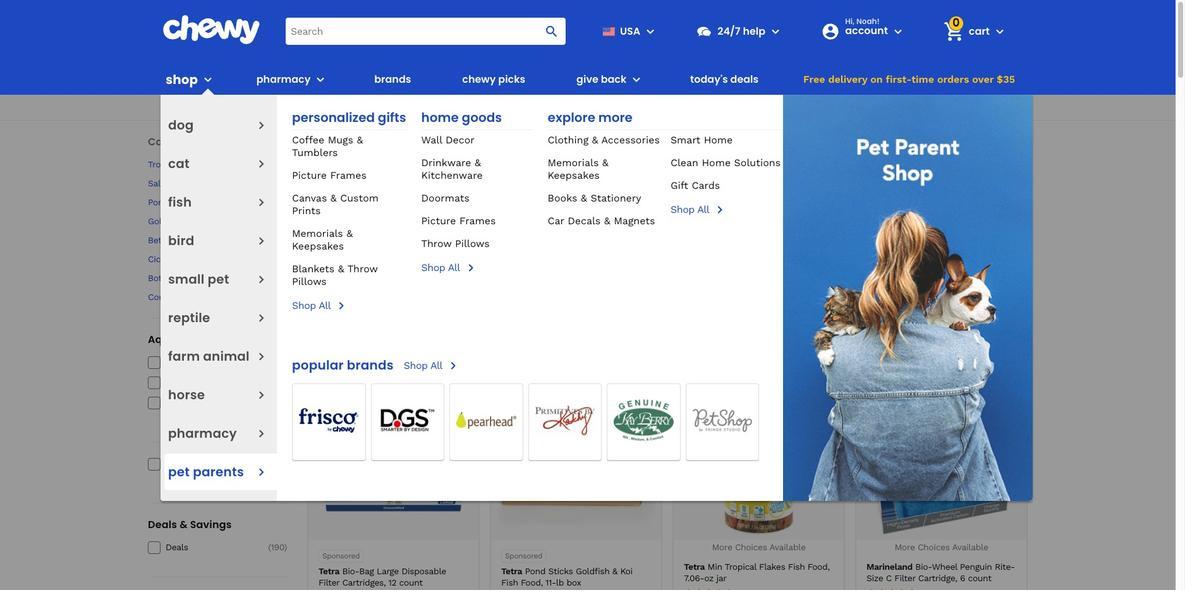 Task type: describe. For each thing, give the bounding box(es) containing it.
horse menu image
[[254, 387, 269, 403]]

& inside canvas & custom prints
[[331, 192, 337, 204]]

large
[[377, 566, 399, 577]]

pet inside small pet link
[[208, 271, 229, 288]]

car decals & magnets
[[548, 215, 655, 227]]

explore
[[548, 109, 596, 126]]

key berry image
[[608, 385, 680, 457]]

0 horizontal spatial betta
[[148, 235, 169, 245]]

coffee mugs & tumblers link
[[292, 134, 363, 159]]

wall decor link
[[421, 134, 475, 146]]

an
[[183, 479, 192, 488]]

free delivery on first-time orders over $35
[[804, 73, 1015, 85]]

& down the bottom feeder
[[172, 292, 177, 302]]

betta fish shop image
[[308, 180, 371, 243]]

items image
[[943, 20, 965, 42]]

autoship
[[180, 460, 219, 470]]

pharmacy link for pharmacy menu icon
[[168, 420, 237, 448]]

0 vertical spatial saltwater fish shop
[[148, 178, 230, 188]]

cards
[[692, 180, 720, 192]]

2 horizontal spatial type
[[410, 150, 449, 171]]

( for 47
[[272, 273, 275, 283]]

drinkware & kitchenware
[[421, 157, 483, 181]]

shop all for shop all link above "dog gone smart" 'image'
[[404, 360, 442, 372]]

chewy support image
[[696, 23, 713, 40]]

brands
[[347, 357, 394, 375]]

goldfish shop image
[[534, 180, 597, 243]]

24/7 help
[[718, 24, 766, 38]]

0 vertical spatial shop by fish type
[[335, 136, 398, 145]]

cart
[[969, 24, 990, 38]]

help menu image
[[768, 24, 783, 39]]

horse link
[[168, 381, 205, 409]]

0 vertical spatial goldfish
[[148, 216, 182, 226]]

keepsakes for the bottom memorials & keepsakes link
[[292, 240, 344, 252]]

reptile menu image
[[254, 310, 269, 326]]

all for shop all link above "dog gone smart" 'image'
[[431, 360, 442, 372]]

shop all for shop all link underneath throw pillows link
[[421, 262, 460, 274]]

1 horizontal spatial betta fish shop
[[308, 247, 372, 257]]

0 vertical spatial home
[[421, 109, 459, 126]]

1 horizontal spatial saltwater fish shop
[[461, 247, 520, 269]]

food, inside min tropical flakes fish food, 7.06-oz jar
[[808, 562, 830, 572]]

shop all link down "cards"
[[671, 202, 784, 217]]

24/7 help link
[[691, 16, 766, 46]]

5%
[[214, 479, 224, 488]]

min tropical flakes fish food, 7.06-oz jar
[[684, 562, 830, 583]]

mugs
[[328, 134, 353, 146]]

penguin
[[960, 562, 992, 572]]

coffee mugs & tumblers
[[292, 134, 363, 159]]

horse
[[168, 386, 205, 404]]

1 horizontal spatial betta fish shop link
[[307, 180, 372, 258]]

frisco image
[[293, 385, 365, 457]]

0 vertical spatial memorials & keepsakes link
[[548, 157, 609, 181]]

canvas & custom prints
[[292, 192, 379, 217]]

explore more
[[548, 109, 633, 126]]

with
[[533, 100, 555, 114]]

pet parents
[[168, 463, 244, 481]]

home for smart
[[704, 134, 733, 146]]

personalized gifts link
[[292, 109, 406, 130]]

extra
[[194, 479, 211, 488]]

dog link
[[168, 111, 194, 139]]

0
[[953, 15, 960, 31]]

bio- for wheel
[[916, 562, 932, 572]]

african
[[166, 409, 194, 419]]

hi, noah! account
[[845, 15, 888, 38]]

fish inside saltwater fish shop
[[503, 247, 520, 257]]

give back
[[577, 72, 627, 87]]

choices for wheel
[[918, 542, 950, 553]]

1 vertical spatial on
[[227, 479, 235, 488]]

car
[[548, 215, 564, 227]]

count inside bio-wheel penguin rite- size c filter cartridge, 6 count
[[968, 573, 992, 583]]

gift cards
[[671, 180, 720, 192]]

& right decals
[[604, 215, 611, 227]]

bio-bag large disposable filter cartridges, 12 count
[[319, 566, 446, 588]]

1 horizontal spatial type
[[382, 136, 398, 145]]

0 horizontal spatial betta fish shop link
[[148, 235, 255, 246]]

personalized gifts
[[292, 109, 406, 126]]

order*
[[610, 100, 644, 114]]

0 horizontal spatial saltwater fish shop link
[[148, 178, 255, 189]]

( for 19
[[273, 292, 276, 302]]

cat link
[[168, 150, 190, 178]]

usa
[[620, 24, 641, 38]]

pet parents menu image
[[254, 464, 269, 480]]

1 vertical spatial picture frames
[[421, 215, 496, 227]]

rite-
[[995, 562, 1015, 572]]

gifts
[[378, 109, 406, 126]]

help
[[743, 24, 766, 38]]

fish inside "pond sticks goldfish & koi fish food, 11-lb box"
[[501, 578, 518, 588]]

0 vertical spatial coral & shrimp link
[[834, 180, 899, 258]]

0 horizontal spatial tropical freshwater shop link
[[148, 159, 255, 170]]

gift
[[671, 180, 689, 192]]

clothing & accessories
[[548, 134, 660, 146]]

personalized
[[292, 109, 375, 126]]

account
[[845, 23, 888, 38]]

0 vertical spatial tropical
[[148, 159, 180, 169]]

marine,
[[166, 398, 195, 408]]

1 horizontal spatial cichlid link
[[759, 180, 824, 258]]

pond sticks goldfish & koi fish food, 11-lb box
[[501, 566, 633, 588]]

2 vertical spatial type
[[203, 333, 229, 347]]

1 horizontal spatial tropical
[[399, 247, 431, 257]]

farm animal
[[168, 348, 250, 365]]

pond for sticks
[[525, 566, 546, 577]]

$49+
[[558, 100, 585, 114]]

1 vertical spatial coral & shrimp
[[148, 292, 209, 302]]

0 horizontal spatial shrimp
[[180, 292, 209, 302]]

menu image
[[200, 72, 216, 87]]

list containing betta fish shop
[[307, 180, 1028, 281]]

available for flakes
[[770, 542, 806, 553]]

( 1272
[[264, 197, 284, 207]]

farm animal link
[[168, 343, 250, 370]]

& down clothing & accessories "link"
[[602, 157, 609, 169]]

0 horizontal spatial coral
[[148, 292, 169, 302]]

1 horizontal spatial saltwater fish shop link
[[458, 180, 523, 269]]

bottom feeder
[[148, 273, 209, 283]]

0 horizontal spatial cichlid link
[[148, 254, 255, 265]]

bottom feeder image
[[684, 180, 748, 243]]

0 horizontal spatial pet
[[168, 463, 190, 481]]

marineland
[[867, 562, 913, 572]]

tetra for min tropical flakes fish food, 7.06-oz jar
[[684, 562, 705, 572]]

marine, reef, or african cichlid tanks link
[[166, 397, 255, 420]]

shop all link up "dog gone smart" 'image'
[[404, 358, 461, 374]]

0 horizontal spatial pharmacy
[[168, 425, 237, 443]]

koi
[[621, 566, 633, 577]]

1 vertical spatial picture frames link
[[421, 215, 496, 227]]

pharmacy inside pharmacy "link"
[[257, 72, 311, 87]]

menu image
[[643, 24, 658, 39]]

( for 3068
[[261, 159, 264, 169]]

1 vertical spatial shop by fish type
[[307, 150, 449, 171]]

2 horizontal spatial cichlid
[[777, 247, 805, 257]]

submit search image
[[545, 24, 560, 39]]

canvas
[[292, 192, 327, 204]]

0 horizontal spatial tropical freshwater shop
[[148, 159, 251, 169]]

( up horse menu icon
[[262, 357, 264, 368]]

bio- for bag
[[342, 566, 359, 577]]

dog
[[168, 116, 194, 134]]

filter inside bio-wheel penguin rite- size c filter cartridge, 6 count
[[895, 573, 916, 583]]

disposable
[[402, 566, 446, 577]]

give back menu image
[[629, 72, 644, 87]]

first
[[587, 100, 607, 114]]

pond shop link
[[148, 197, 255, 208]]

pond for shop
[[148, 197, 169, 207]]

shop all link down throw pillows link
[[421, 260, 533, 276]]

over
[[973, 73, 994, 85]]

delivery
[[829, 73, 868, 85]]

1153 link
[[266, 216, 287, 227]]

goldfish inside "pond sticks goldfish & koi fish food, 11-lb box"
[[576, 566, 610, 577]]

47
[[275, 273, 284, 283]]

& down canvas & custom prints on the left
[[347, 228, 353, 240]]

$20 egift card with $49+ first order* use welcome
[[457, 100, 719, 114]]

deals for deals link
[[166, 543, 188, 553]]

today's
[[690, 72, 728, 87]]

blankets
[[292, 263, 335, 275]]

on inside free delivery on first-time orders over $35 button
[[871, 73, 883, 85]]

1 vertical spatial picture
[[421, 215, 456, 227]]

) for ( 190 )
[[284, 543, 287, 553]]

blankets & throw pillows link
[[292, 263, 378, 288]]

shop button
[[166, 64, 216, 95]]

keepsakes for top memorials & keepsakes link
[[548, 169, 600, 181]]

all for shop all link underneath blankets & throw pillows 'link'
[[319, 300, 331, 312]]

memorials for the bottom memorials & keepsakes link
[[292, 228, 343, 240]]

3068
[[264, 159, 284, 169]]

shop all link down blankets & throw pillows 'link'
[[292, 298, 406, 314]]

pharmacy menu image
[[254, 426, 269, 442]]

egift
[[479, 100, 504, 114]]

welcome
[[668, 100, 719, 114]]

1 vertical spatial by
[[351, 150, 371, 171]]

more for min
[[712, 542, 733, 553]]

more choices available for wheel
[[895, 542, 989, 553]]

reptile
[[168, 309, 210, 327]]

order!
[[258, 479, 279, 488]]

choices for tropical
[[735, 542, 767, 553]]

chewy picks
[[462, 72, 526, 87]]

explore more link
[[548, 109, 784, 130]]

account menu image
[[891, 24, 906, 39]]

0 vertical spatial picture frames link
[[292, 169, 367, 181]]

0 horizontal spatial betta fish shop
[[148, 235, 212, 245]]

0 vertical spatial coral & shrimp
[[836, 247, 897, 257]]

picks
[[498, 72, 526, 87]]

gift cards link
[[671, 180, 720, 192]]

deals for deals & savings
[[148, 518, 177, 533]]

stationery
[[591, 192, 641, 204]]

filter inside bio-bag large disposable filter cartridges, 12 count
[[319, 578, 340, 588]]

chewy picks link
[[457, 64, 531, 95]]

fish menu image
[[254, 194, 269, 210]]



Task type: vqa. For each thing, say whether or not it's contained in the screenshot.
the How
no



Task type: locate. For each thing, give the bounding box(es) containing it.
1 vertical spatial throw
[[348, 263, 378, 275]]

& down coral & shrimp "image"
[[860, 247, 865, 257]]

reptile link
[[168, 304, 210, 332]]

tropical freshwater shop down category
[[148, 159, 251, 169]]

bio-wheel penguin rite- size c filter cartridge, 6 count
[[867, 562, 1015, 583]]

( right small pet menu icon
[[272, 273, 275, 283]]

2 vertical spatial tropical
[[725, 562, 757, 572]]

cart menu image
[[993, 24, 1008, 39]]

bird menu image
[[254, 233, 269, 249]]

2 vertical spatial deals
[[166, 543, 188, 553]]

1 horizontal spatial frames
[[460, 215, 496, 227]]

& right canvas
[[331, 192, 337, 204]]

0 vertical spatial betta fish shop
[[148, 235, 212, 245]]

101
[[273, 254, 284, 264]]

2 more from the left
[[895, 542, 915, 553]]

sticks
[[548, 566, 573, 577]]

( 190 )
[[268, 543, 287, 553]]

betta
[[148, 235, 169, 245], [308, 247, 329, 257]]

more for bio-
[[895, 542, 915, 553]]

throw right blankets
[[348, 263, 378, 275]]

0 horizontal spatial cichlid
[[148, 254, 176, 264]]

bio- up cartridges,
[[342, 566, 359, 577]]

memorials & keepsakes for the bottom memorials & keepsakes link
[[292, 228, 353, 252]]

6
[[960, 573, 966, 583]]

all for shop all link under "cards"
[[697, 204, 709, 216]]

betta fish shop down goldfish shop
[[148, 235, 212, 245]]

2 ) from the top
[[284, 543, 287, 553]]

fish link
[[307, 136, 322, 146]]

tanks
[[227, 409, 250, 419]]

home up the clean home solutions
[[704, 134, 733, 146]]

1 horizontal spatial memorials & keepsakes
[[548, 157, 609, 181]]

2 more choices available from the left
[[895, 542, 989, 553]]

1 vertical spatial tropical freshwater shop link
[[383, 180, 448, 281]]

on left "first-"
[[871, 73, 883, 85]]

1 horizontal spatial picture frames link
[[421, 215, 496, 227]]

2 sponsored from the left
[[505, 552, 543, 561]]

& inside blankets & throw pillows
[[338, 263, 344, 275]]

( for 1272
[[264, 197, 267, 207]]

saltwater down saltwater fish shop image
[[461, 247, 500, 257]]

1 horizontal spatial keepsakes
[[548, 169, 600, 181]]

0 horizontal spatial bio-
[[342, 566, 359, 577]]

picture up canvas
[[292, 169, 327, 181]]

saltwater fish shop image
[[459, 180, 522, 243]]

( 47
[[272, 273, 284, 283]]

shop
[[166, 70, 198, 88]]

pond inside "pond sticks goldfish & koi fish food, 11-lb box"
[[525, 566, 546, 577]]

accessories
[[602, 134, 660, 146]]

saltwater inside saltwater fish shop
[[461, 247, 500, 257]]

kitchenware
[[421, 169, 483, 181]]

home up "cards"
[[702, 157, 731, 169]]

deals right today's
[[731, 72, 759, 87]]

12
[[388, 578, 397, 588]]

cat
[[168, 155, 190, 173]]

pharmacy menu image
[[313, 72, 328, 87]]

0 vertical spatial coral
[[836, 247, 857, 257]]

0 horizontal spatial more
[[712, 542, 733, 553]]

smart home
[[671, 134, 733, 146]]

0 vertical spatial type
[[382, 136, 398, 145]]

1 horizontal spatial pharmacy
[[257, 72, 311, 87]]

memorials & keepsakes for top memorials & keepsakes link
[[548, 157, 609, 181]]

cichlid down reef,
[[197, 409, 225, 419]]

0 vertical spatial pond
[[148, 197, 169, 207]]

& left koi
[[613, 566, 618, 577]]

small
[[168, 271, 205, 288]]

picture frames link
[[292, 169, 367, 181], [421, 215, 496, 227]]

keepsakes up blankets
[[292, 240, 344, 252]]

1 vertical spatial home
[[704, 134, 733, 146]]

0 vertical spatial frames
[[330, 169, 367, 181]]

shop all right "brands"
[[404, 360, 442, 372]]

1 horizontal spatial goldfish
[[576, 566, 610, 577]]

by right the mugs
[[355, 136, 363, 145]]

0 horizontal spatial type
[[203, 333, 229, 347]]

tetra for bio-bag large disposable filter cartridges, 12 count
[[319, 566, 340, 577]]

goldfish shop link
[[148, 216, 255, 227]]

0 vertical spatial pillows
[[455, 238, 490, 250]]

saltwater up pond shop
[[148, 178, 187, 188]]

pond up goldfish shop
[[148, 197, 169, 207]]

1 choices from the left
[[735, 542, 767, 553]]

food, inside "pond sticks goldfish & koi fish food, 11-lb box"
[[521, 578, 543, 588]]

on right 5%
[[227, 479, 235, 488]]

1 horizontal spatial coral & shrimp
[[836, 247, 897, 257]]

0 horizontal spatial goldfish
[[148, 216, 182, 226]]

cichlid inside marine, reef, or african cichlid tanks
[[197, 409, 225, 419]]

reef,
[[198, 398, 216, 408]]

cichlid
[[777, 247, 805, 257], [148, 254, 176, 264], [197, 409, 225, 419]]

( right deals link
[[268, 543, 271, 553]]

& up kitchenware
[[475, 157, 481, 169]]

prints
[[292, 205, 321, 217]]

count inside bio-bag large disposable filter cartridges, 12 count
[[399, 578, 423, 588]]

more choices available up wheel
[[895, 542, 989, 553]]

saltwater fish shop
[[148, 178, 230, 188], [461, 247, 520, 269]]

shop all down gift cards
[[671, 204, 709, 216]]

freshwater down throw pillows link
[[392, 259, 438, 269]]

smart home link
[[671, 134, 733, 146]]

1 vertical spatial saltwater
[[461, 247, 500, 257]]

c
[[886, 573, 892, 583]]

oz
[[704, 573, 714, 583]]

0 horizontal spatial food,
[[521, 578, 543, 588]]

type down wall
[[410, 150, 449, 171]]

throw down "doormats" link
[[421, 238, 452, 250]]

1 horizontal spatial picture frames
[[421, 215, 496, 227]]

1 vertical spatial freshwater
[[392, 259, 438, 269]]

bird
[[168, 232, 194, 250]]

1 horizontal spatial picture
[[421, 215, 456, 227]]

& down explore more
[[592, 134, 598, 146]]

( 19
[[273, 292, 284, 302]]

1 vertical spatial memorials & keepsakes
[[292, 228, 353, 252]]

1 vertical spatial frames
[[460, 215, 496, 227]]

fish link
[[168, 188, 192, 216]]

deals down "deals & savings"
[[166, 543, 188, 553]]

0 vertical spatial picture
[[292, 169, 327, 181]]

7.06-
[[684, 573, 704, 583]]

jar
[[717, 573, 727, 583]]

small pet menu image
[[254, 272, 269, 287]]

goldfish up box
[[576, 566, 610, 577]]

deals link
[[166, 542, 255, 554]]

picture frames link up throw pillows link
[[421, 215, 496, 227]]

coral down "bottom"
[[148, 292, 169, 302]]

pharmacy link down marine, reef, or african cichlid tanks
[[168, 420, 237, 448]]

chewy
[[462, 72, 496, 87]]

more choices available up flakes
[[712, 542, 806, 553]]

0 horizontal spatial keepsakes
[[292, 240, 344, 252]]

tropical up jar
[[725, 562, 757, 572]]

count down disposable on the bottom of page
[[399, 578, 423, 588]]

0 horizontal spatial saltwater
[[148, 178, 187, 188]]

choices up wheel
[[918, 542, 950, 553]]

1 horizontal spatial sponsored
[[505, 552, 543, 561]]

tetra up 7.06-
[[684, 562, 705, 572]]

usa button
[[598, 16, 658, 46]]

tetra left bag
[[319, 566, 340, 577]]

1 horizontal spatial filter
[[895, 573, 916, 583]]

type up farm animal
[[203, 333, 229, 347]]

pond shop image
[[609, 180, 672, 243]]

1 vertical spatial coral
[[148, 292, 169, 302]]

& left savings
[[180, 518, 188, 533]]

tumblers
[[292, 147, 338, 159]]

1 vertical spatial tropical freshwater shop
[[392, 247, 438, 280]]

deals down 'save'
[[148, 518, 177, 533]]

1 vertical spatial pond
[[525, 566, 546, 577]]

1 horizontal spatial tropical freshwater shop link
[[383, 180, 448, 281]]

$20 egift card with $49+ first order* use welcome link
[[0, 95, 1176, 121]]

0 horizontal spatial frames
[[330, 169, 367, 181]]

tropical down category
[[148, 159, 180, 169]]

1 horizontal spatial tropical freshwater shop
[[392, 247, 438, 280]]

box
[[567, 578, 581, 588]]

goldfish down pond shop
[[148, 216, 182, 226]]

0 vertical spatial pharmacy link
[[251, 64, 311, 95]]

all up "dog gone smart" 'image'
[[431, 360, 442, 372]]

brands
[[374, 72, 411, 87]]

1 vertical spatial goldfish
[[576, 566, 610, 577]]

1 horizontal spatial pharmacy link
[[251, 64, 311, 95]]

freshwater inside list
[[392, 259, 438, 269]]

shrimp down small pet
[[180, 292, 209, 302]]

1 more choices available from the left
[[712, 542, 806, 553]]

0 vertical spatial keepsakes
[[548, 169, 600, 181]]

saltwater fish shop up 'fish'
[[148, 178, 230, 188]]

1 ) from the top
[[284, 357, 287, 368]]

1 horizontal spatial pond
[[525, 566, 546, 577]]

1 horizontal spatial memorials
[[548, 157, 599, 169]]

chewy home image
[[162, 15, 260, 44]]

tropical freshwater shop link
[[148, 159, 255, 170], [383, 180, 448, 281]]

shop all for shop all link under "cards"
[[671, 204, 709, 216]]

0 horizontal spatial picture frames
[[292, 169, 367, 181]]

tropical inside min tropical flakes fish food, 7.06-oz jar
[[725, 562, 757, 572]]

1 vertical spatial food,
[[521, 578, 543, 588]]

1 horizontal spatial on
[[871, 73, 883, 85]]

shop
[[335, 136, 353, 145], [307, 150, 347, 171], [230, 159, 251, 169], [209, 178, 230, 188], [171, 197, 192, 207], [671, 204, 695, 216], [185, 216, 205, 226], [191, 235, 212, 245], [351, 247, 372, 257], [480, 259, 501, 269], [421, 262, 445, 274], [405, 270, 426, 280], [292, 300, 316, 312], [404, 360, 428, 372]]

tropical freshwater shop image
[[383, 180, 447, 243]]

coral & shrimp down coral & shrimp "image"
[[836, 247, 897, 257]]

cichlid down cichlid image on the right top
[[777, 247, 805, 257]]

freshwater up pond shop link on the left top
[[182, 159, 228, 169]]

small pet
[[168, 271, 229, 288]]

farm animal menu image
[[254, 349, 269, 364]]

2 horizontal spatial tetra
[[684, 562, 705, 572]]

all for shop all link underneath throw pillows link
[[448, 262, 460, 274]]

) for ( 2595 )
[[284, 357, 287, 368]]

books & stationery link
[[548, 192, 641, 204]]

cichlid up "bottom"
[[148, 254, 176, 264]]

1 vertical spatial type
[[410, 150, 449, 171]]

deals inside 'link'
[[731, 72, 759, 87]]

& inside coffee mugs & tumblers
[[357, 134, 363, 146]]

2 vertical spatial freshwater
[[166, 357, 211, 368]]

cichlid link
[[759, 180, 824, 258], [148, 254, 255, 265]]

0 horizontal spatial saltwater fish shop
[[148, 178, 230, 188]]

shrimp down coral & shrimp "image"
[[868, 247, 897, 257]]

pillows inside blankets & throw pillows
[[292, 276, 327, 288]]

memorials & keepsakes up blankets
[[292, 228, 353, 252]]

home goods
[[421, 109, 502, 126]]

pillows down blankets
[[292, 276, 327, 288]]

1 vertical spatial shrimp
[[180, 292, 209, 302]]

category
[[148, 135, 197, 149]]

more choices available for tropical
[[712, 542, 806, 553]]

choices up min tropical flakes fish food, 7.06-oz jar
[[735, 542, 767, 553]]

pet left extra
[[168, 463, 190, 481]]

2 choices from the left
[[918, 542, 950, 553]]

sponsored for pond
[[505, 552, 543, 561]]

use
[[646, 100, 665, 114]]

pet right small at the top left of the page
[[208, 271, 229, 288]]

throw inside blankets & throw pillows
[[348, 263, 378, 275]]

freshwater down aquarium type
[[166, 357, 211, 368]]

goldfish shop
[[148, 216, 205, 226]]

0 horizontal spatial coral & shrimp link
[[148, 292, 255, 303]]

1 horizontal spatial more choices available
[[895, 542, 989, 553]]

pharmacy link for pharmacy menu image
[[251, 64, 311, 95]]

home up wall decor "link" on the top left of the page
[[421, 109, 459, 126]]

give back link
[[572, 64, 627, 95]]

1 vertical spatial pharmacy link
[[168, 420, 237, 448]]

food, right flakes
[[808, 562, 830, 572]]

site banner
[[0, 0, 1176, 501]]

1 vertical spatial pet
[[168, 463, 190, 481]]

shop all for shop all link underneath blankets & throw pillows 'link'
[[292, 300, 331, 312]]

( down 2422
[[264, 197, 267, 207]]

0 horizontal spatial sponsored
[[322, 552, 360, 561]]

bio-
[[916, 562, 932, 572], [342, 566, 359, 577]]

pet
[[208, 271, 229, 288], [168, 463, 190, 481]]

tetra for pond sticks goldfish & koi fish food, 11-lb box
[[501, 566, 522, 577]]

1 horizontal spatial tetra
[[501, 566, 522, 577]]

canvas & custom prints link
[[292, 192, 379, 217]]

0 horizontal spatial tetra
[[319, 566, 340, 577]]

1 horizontal spatial throw
[[421, 238, 452, 250]]

0 horizontal spatial memorials
[[292, 228, 343, 240]]

more up the min
[[712, 542, 733, 553]]

pond shop
[[148, 197, 192, 207]]

clothing
[[548, 134, 589, 146]]

0 vertical spatial freshwater
[[182, 159, 228, 169]]

every
[[238, 479, 256, 488]]

memorials & keepsakes link up blankets
[[292, 228, 353, 252]]

shop by fish type down "personalized gifts" link
[[335, 136, 398, 145]]

picture frames up throw pillows link
[[421, 215, 496, 227]]

wheel
[[932, 562, 958, 572]]

wall
[[421, 134, 442, 146]]

cartridges,
[[342, 578, 386, 588]]

0 horizontal spatial choices
[[735, 542, 767, 553]]

0 vertical spatial tropical freshwater shop
[[148, 159, 251, 169]]

cartridge,
[[918, 573, 958, 583]]

0 vertical spatial pet
[[208, 271, 229, 288]]

cat menu image
[[254, 156, 269, 172]]

magnets
[[614, 215, 655, 227]]

Search text field
[[286, 18, 566, 45]]

sponsored for bio-
[[322, 552, 360, 561]]

0 vertical spatial throw
[[421, 238, 452, 250]]

available
[[770, 542, 806, 553], [952, 542, 989, 553]]

2 available from the left
[[952, 542, 989, 553]]

)
[[284, 357, 287, 368], [284, 543, 287, 553]]

$35
[[997, 73, 1015, 85]]

tropical down tropical freshwater shop "image"
[[399, 247, 431, 257]]

0 horizontal spatial count
[[399, 578, 423, 588]]

0 horizontal spatial picture frames link
[[292, 169, 367, 181]]

24/7
[[718, 24, 741, 38]]

min
[[708, 562, 722, 572]]

home for clean
[[702, 157, 731, 169]]

( for 1013
[[265, 235, 268, 245]]

memorials & keepsakes down the clothing
[[548, 157, 609, 181]]

by down the mugs
[[351, 150, 371, 171]]

betta inside list
[[308, 247, 329, 257]]

freshwater
[[182, 159, 228, 169], [392, 259, 438, 269], [166, 357, 211, 368]]

type
[[382, 136, 398, 145], [410, 150, 449, 171], [203, 333, 229, 347]]

fish inside min tropical flakes fish food, 7.06-oz jar
[[788, 562, 805, 572]]

dog menu image
[[254, 117, 269, 133]]

& right blankets
[[338, 263, 344, 275]]

bio- inside bio-wheel penguin rite- size c filter cartridge, 6 count
[[916, 562, 932, 572]]

pearhead image
[[450, 385, 523, 457]]

1 vertical spatial memorials & keepsakes link
[[292, 228, 353, 252]]

coral down coral & shrimp "image"
[[836, 247, 857, 257]]

( 3068
[[261, 159, 284, 169]]

memorials down the prints
[[292, 228, 343, 240]]

picture frames link down tumblers
[[292, 169, 367, 181]]

1 horizontal spatial saltwater
[[461, 247, 500, 257]]

1 available from the left
[[770, 542, 806, 553]]

dog gone smart image
[[371, 385, 444, 457]]

all down blankets & throw pillows
[[319, 300, 331, 312]]

1 horizontal spatial pillows
[[455, 238, 490, 250]]

cichlid image
[[760, 180, 823, 243]]

1 horizontal spatial memorials & keepsakes link
[[548, 157, 609, 181]]

small pet link
[[168, 266, 229, 293]]

pillows
[[455, 238, 490, 250], [292, 276, 327, 288]]

list
[[307, 180, 1028, 281]]

0 vertical spatial on
[[871, 73, 883, 85]]

drinkware & kitchenware link
[[421, 157, 483, 181]]

Product search field
[[286, 18, 566, 45]]

decals
[[568, 215, 601, 227]]

0 vertical spatial shrimp
[[868, 247, 897, 257]]

0 vertical spatial betta
[[148, 235, 169, 245]]

& right books
[[581, 192, 587, 204]]

available for penguin
[[952, 542, 989, 553]]

1 horizontal spatial more
[[895, 542, 915, 553]]

type down gifts
[[382, 136, 398, 145]]

0 horizontal spatial picture
[[292, 169, 327, 181]]

lb
[[556, 578, 564, 588]]

0 horizontal spatial memorials & keepsakes
[[292, 228, 353, 252]]

1 sponsored from the left
[[322, 552, 360, 561]]

0 horizontal spatial coral & shrimp
[[148, 292, 209, 302]]

coral & shrimp image
[[835, 180, 898, 243]]

1 more from the left
[[712, 542, 733, 553]]

0 horizontal spatial on
[[227, 479, 235, 488]]

books & stationery
[[548, 192, 641, 204]]

all down "cards"
[[697, 204, 709, 216]]

shop all right 19
[[292, 300, 331, 312]]

autoship link
[[164, 457, 255, 472]]

0 horizontal spatial throw
[[348, 263, 378, 275]]

0 vertical spatial by
[[355, 136, 363, 145]]

coral inside list
[[836, 247, 857, 257]]

primitives by kathy image
[[529, 385, 601, 457]]

( up 2422 link
[[261, 159, 264, 169]]

filter right c
[[895, 573, 916, 583]]

tetra left sticks
[[501, 566, 522, 577]]

1 horizontal spatial coral & shrimp link
[[834, 180, 899, 258]]

solutions
[[734, 157, 781, 169]]

frames up custom
[[330, 169, 367, 181]]

memorials for top memorials & keepsakes link
[[548, 157, 599, 169]]

pharmacy link left pharmacy menu image
[[251, 64, 311, 95]]

tropical freshwater shop down tropical freshwater shop "image"
[[392, 247, 438, 280]]

memorials down the clothing
[[548, 157, 599, 169]]

( down 1153 link
[[265, 235, 268, 245]]

1 horizontal spatial coral
[[836, 247, 857, 257]]

& inside drinkware & kitchenware
[[475, 157, 481, 169]]

fish
[[307, 136, 322, 145], [366, 136, 380, 145], [374, 150, 406, 171], [189, 178, 206, 188], [172, 235, 189, 245], [331, 247, 348, 257], [503, 247, 520, 257], [788, 562, 805, 572], [501, 578, 518, 588]]

memorials & keepsakes link down the clothing
[[548, 157, 609, 181]]

shrimp inside list
[[868, 247, 897, 257]]

fringe studio image
[[686, 385, 759, 457]]

betta up blankets
[[308, 247, 329, 257]]

sponsored up "pond sticks goldfish & koi fish food, 11-lb box"
[[505, 552, 543, 561]]

saltwater fish shop down saltwater fish shop image
[[461, 247, 520, 269]]

shop all down throw pillows link
[[421, 262, 460, 274]]

drinkware
[[421, 157, 471, 169]]

pond up "11-"
[[525, 566, 546, 577]]

pharmacy down marine, reef, or african cichlid tanks
[[168, 425, 237, 443]]

doormats
[[421, 192, 470, 204]]

1013
[[268, 235, 284, 245]]

& inside "pond sticks goldfish & koi fish food, 11-lb box"
[[613, 566, 618, 577]]

1 vertical spatial keepsakes
[[292, 240, 344, 252]]

bio- inside bio-bag large disposable filter cartridges, 12 count
[[342, 566, 359, 577]]



